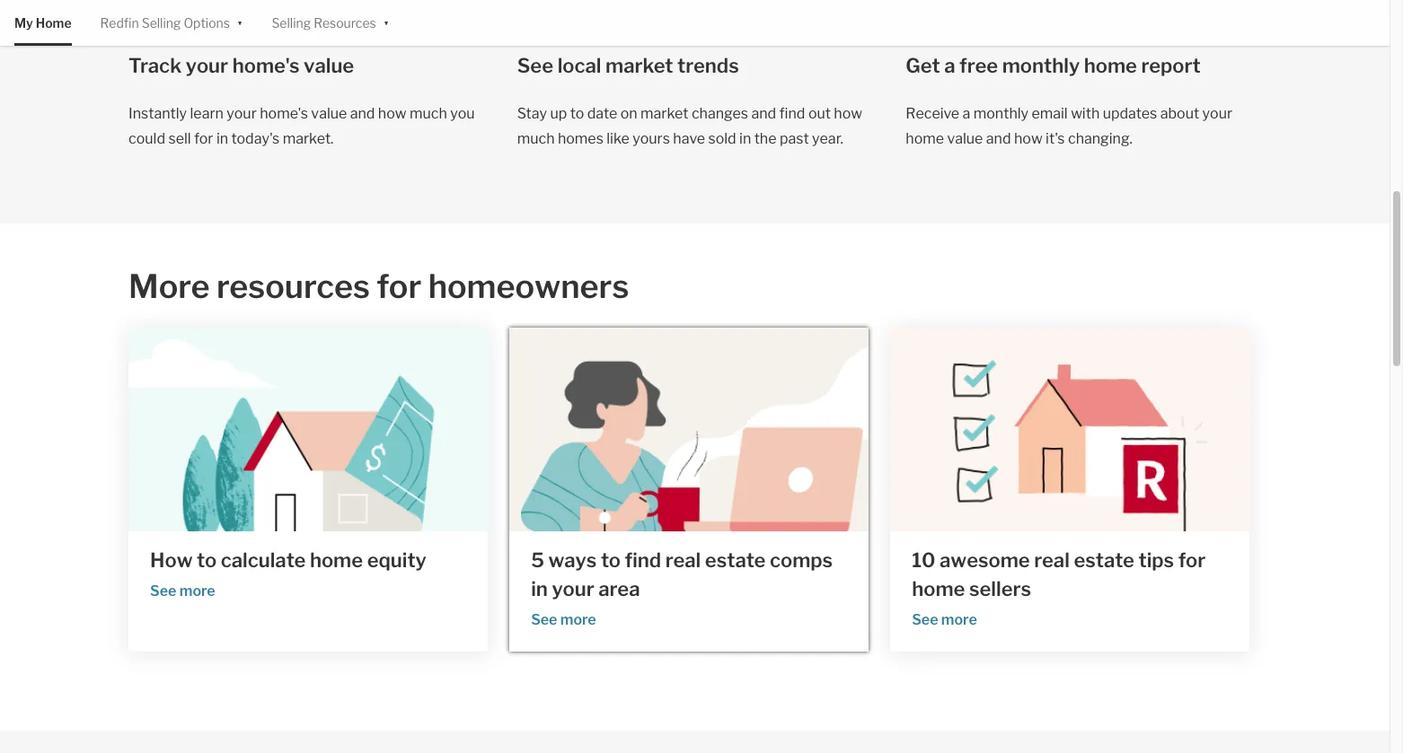 Task type: vqa. For each thing, say whether or not it's contained in the screenshot.
year.
yes



Task type: describe. For each thing, give the bounding box(es) containing it.
track
[[129, 54, 182, 78]]

how to calculate home equity
[[150, 549, 427, 573]]

a for receive
[[963, 105, 971, 122]]

see local market trends
[[517, 54, 739, 78]]

find inside 5 ways to find real estate comps in your area
[[625, 549, 661, 573]]

0 vertical spatial monthly
[[1002, 54, 1080, 78]]

changes
[[692, 105, 748, 122]]

changing.
[[1068, 131, 1133, 148]]

with
[[1071, 105, 1100, 122]]

to for stay
[[570, 105, 584, 122]]

0 horizontal spatial to
[[197, 549, 217, 573]]

trends
[[677, 54, 739, 78]]

for inside instantly learn your home's value and how much you could sell for in today's market.
[[194, 131, 213, 148]]

for inside 10 awesome real estate tips for home sellers
[[1179, 549, 1206, 573]]

in inside 'stay up to date on market changes and find out how much homes like yours have sold in the past year.'
[[739, 131, 751, 148]]

and inside 'stay up to date on market changes and find out how much homes like yours have sold in the past year.'
[[752, 105, 776, 122]]

equity
[[367, 549, 427, 573]]

selling inside selling resources ▾
[[272, 15, 311, 31]]

your down options
[[186, 54, 228, 78]]

and inside instantly learn your home's value and how much you could sell for in today's market.
[[350, 105, 375, 122]]

a for get
[[944, 54, 955, 78]]

in inside 5 ways to find real estate comps in your area
[[531, 578, 548, 601]]

sell
[[168, 131, 191, 148]]

more resources for homeowners
[[129, 267, 629, 307]]

monthly inside 'receive a monthly email with updates about your home value and how it's changing.'
[[974, 105, 1029, 122]]

0 vertical spatial home's
[[232, 54, 300, 78]]

local
[[558, 54, 601, 78]]

my home
[[14, 15, 71, 31]]

sellers
[[969, 578, 1031, 601]]

your inside instantly learn your home's value and how much you could sell for in today's market.
[[227, 105, 257, 122]]

estate inside 5 ways to find real estate comps in your area
[[705, 549, 766, 573]]

selling inside the redfin selling options ▾
[[142, 15, 181, 31]]

homes
[[558, 131, 604, 148]]

out
[[808, 105, 831, 122]]

home
[[36, 15, 71, 31]]

date
[[587, 105, 618, 122]]

10
[[912, 549, 936, 573]]

home inside 10 awesome real estate tips for home sellers
[[912, 578, 965, 601]]

more for awesome
[[941, 612, 977, 629]]

1 horizontal spatial for
[[377, 267, 422, 307]]

real estate laptop image
[[510, 328, 869, 532]]

see more for how to calculate home equity
[[150, 583, 215, 600]]

area
[[599, 578, 640, 601]]

you
[[450, 105, 475, 122]]

stay
[[517, 105, 547, 122]]

see more for 10 awesome real estate tips for home sellers
[[912, 612, 977, 629]]

real inside 10 awesome real estate tips for home sellers
[[1034, 549, 1070, 573]]

how
[[150, 549, 193, 573]]

10 awesome real estate tips for home sellers
[[912, 549, 1206, 601]]

how inside 'stay up to date on market changes and find out how much homes like yours have sold in the past year.'
[[834, 105, 863, 122]]

today's
[[231, 131, 280, 148]]

options
[[184, 15, 230, 31]]

homeowners
[[428, 267, 629, 307]]

the
[[754, 131, 777, 148]]

resources
[[217, 267, 370, 307]]

about
[[1161, 105, 1200, 122]]

10 awesome real estate tips for home sellers link
[[912, 547, 1228, 604]]

see for 5 ways to find real estate comps in your area
[[531, 612, 557, 629]]



Task type: locate. For each thing, give the bounding box(es) containing it.
home equity image
[[129, 328, 488, 532]]

estate left comps
[[705, 549, 766, 573]]

market up yours
[[641, 105, 689, 122]]

a inside 'receive a monthly email with updates about your home value and how it's changing.'
[[963, 105, 971, 122]]

0 horizontal spatial more
[[179, 583, 215, 600]]

selling right redfin
[[142, 15, 181, 31]]

a right get at the right top of the page
[[944, 54, 955, 78]]

more down the sellers
[[941, 612, 977, 629]]

in left the
[[739, 131, 751, 148]]

5 ways to find real estate comps in your area
[[531, 549, 833, 601]]

1 horizontal spatial much
[[517, 131, 555, 148]]

selling left resources
[[272, 15, 311, 31]]

1 vertical spatial find
[[625, 549, 661, 573]]

your right the 'about'
[[1203, 105, 1233, 122]]

1 horizontal spatial a
[[963, 105, 971, 122]]

free
[[960, 54, 998, 78]]

much inside 'stay up to date on market changes and find out how much homes like yours have sold in the past year.'
[[517, 131, 555, 148]]

see more down ways
[[531, 612, 596, 629]]

home down receive
[[906, 131, 944, 148]]

much down stay at left
[[517, 131, 555, 148]]

monthly left 'email'
[[974, 105, 1029, 122]]

see more
[[150, 583, 215, 600], [531, 612, 596, 629], [912, 612, 977, 629]]

see down "5" on the left bottom
[[531, 612, 557, 629]]

1 horizontal spatial how
[[834, 105, 863, 122]]

receive
[[906, 105, 960, 122]]

0 horizontal spatial selling
[[142, 15, 181, 31]]

and inside 'receive a monthly email with updates about your home value and how it's changing.'
[[986, 131, 1011, 148]]

0 vertical spatial for
[[194, 131, 213, 148]]

0 vertical spatial much
[[410, 105, 447, 122]]

1 ▾ from the left
[[237, 14, 243, 29]]

2 selling from the left
[[272, 15, 311, 31]]

1 estate from the left
[[705, 549, 766, 573]]

0 vertical spatial market
[[606, 54, 673, 78]]

get
[[906, 54, 940, 78]]

yours
[[633, 131, 670, 148]]

1 selling from the left
[[142, 15, 181, 31]]

email
[[1032, 105, 1068, 122]]

0 horizontal spatial estate
[[705, 549, 766, 573]]

stay up to date on market changes and find out how much homes like yours have sold in the past year.
[[517, 105, 863, 148]]

1 horizontal spatial and
[[752, 105, 776, 122]]

how inside instantly learn your home's value and how much you could sell for in today's market.
[[378, 105, 407, 122]]

year.
[[812, 131, 843, 148]]

your up today's
[[227, 105, 257, 122]]

find
[[779, 105, 805, 122], [625, 549, 661, 573]]

more for ways
[[560, 612, 596, 629]]

▾ right options
[[237, 14, 243, 29]]

estate
[[705, 549, 766, 573], [1074, 549, 1135, 573]]

resources
[[314, 15, 376, 31]]

it's
[[1046, 131, 1065, 148]]

see for how to calculate home equity
[[150, 583, 176, 600]]

find inside 'stay up to date on market changes and find out how much homes like yours have sold in the past year.'
[[779, 105, 805, 122]]

much inside instantly learn your home's value and how much you could sell for in today's market.
[[410, 105, 447, 122]]

1 vertical spatial home's
[[260, 105, 308, 122]]

1 horizontal spatial in
[[531, 578, 548, 601]]

▾
[[237, 14, 243, 29], [383, 14, 389, 29]]

value
[[304, 54, 354, 78], [311, 105, 347, 122], [947, 131, 983, 148]]

value up market.
[[311, 105, 347, 122]]

comps
[[770, 549, 833, 573]]

1 horizontal spatial find
[[779, 105, 805, 122]]

how right out
[[834, 105, 863, 122]]

see more for 5 ways to find real estate comps in your area
[[531, 612, 596, 629]]

report
[[1141, 54, 1201, 78]]

2 horizontal spatial how
[[1014, 131, 1043, 148]]

▾ inside selling resources ▾
[[383, 14, 389, 29]]

your inside 'receive a monthly email with updates about your home value and how it's changing.'
[[1203, 105, 1233, 122]]

updates
[[1103, 105, 1157, 122]]

home's up instantly learn your home's value and how much you could sell for in today's market.
[[232, 54, 300, 78]]

redfin selling options link
[[100, 0, 230, 46]]

1 vertical spatial a
[[963, 105, 971, 122]]

more for to
[[179, 583, 215, 600]]

see left 'local'
[[517, 54, 553, 78]]

track your home's value
[[129, 54, 354, 78]]

1 horizontal spatial more
[[560, 612, 596, 629]]

market
[[606, 54, 673, 78], [641, 105, 689, 122]]

2 horizontal spatial and
[[986, 131, 1011, 148]]

house checklist image
[[891, 328, 1250, 532]]

home inside 'receive a monthly email with updates about your home value and how it's changing.'
[[906, 131, 944, 148]]

home's inside instantly learn your home's value and how much you could sell for in today's market.
[[260, 105, 308, 122]]

to
[[570, 105, 584, 122], [197, 549, 217, 573], [601, 549, 621, 573]]

2 horizontal spatial for
[[1179, 549, 1206, 573]]

▾ inside the redfin selling options ▾
[[237, 14, 243, 29]]

could
[[129, 131, 165, 148]]

home down 10
[[912, 578, 965, 601]]

awesome
[[940, 549, 1030, 573]]

my home link
[[14, 0, 71, 46]]

home left equity
[[310, 549, 363, 573]]

get a free monthly home report
[[906, 54, 1201, 78]]

1 horizontal spatial estate
[[1074, 549, 1135, 573]]

ways
[[548, 549, 597, 573]]

instantly learn your home's value and how much you could sell for in today's market.
[[129, 105, 475, 148]]

0 horizontal spatial how
[[378, 105, 407, 122]]

monthly
[[1002, 54, 1080, 78], [974, 105, 1029, 122]]

much
[[410, 105, 447, 122], [517, 131, 555, 148]]

0 vertical spatial value
[[304, 54, 354, 78]]

2 horizontal spatial more
[[941, 612, 977, 629]]

how left you
[[378, 105, 407, 122]]

0 horizontal spatial real
[[666, 549, 701, 573]]

see down 10
[[912, 612, 938, 629]]

in down "5" on the left bottom
[[531, 578, 548, 601]]

5
[[531, 549, 544, 573]]

learn
[[190, 105, 224, 122]]

redfin
[[100, 15, 139, 31]]

value down selling resources link
[[304, 54, 354, 78]]

have
[[673, 131, 705, 148]]

2 horizontal spatial to
[[601, 549, 621, 573]]

2 ▾ from the left
[[383, 14, 389, 29]]

0 horizontal spatial ▾
[[237, 14, 243, 29]]

a
[[944, 54, 955, 78], [963, 105, 971, 122]]

real inside 5 ways to find real estate comps in your area
[[666, 549, 701, 573]]

real
[[666, 549, 701, 573], [1034, 549, 1070, 573]]

see for 10 awesome real estate tips for home sellers
[[912, 612, 938, 629]]

much left you
[[410, 105, 447, 122]]

to right up
[[570, 105, 584, 122]]

your
[[186, 54, 228, 78], [227, 105, 257, 122], [1203, 105, 1233, 122], [552, 578, 595, 601]]

more
[[179, 583, 215, 600], [560, 612, 596, 629], [941, 612, 977, 629]]

to up area
[[601, 549, 621, 573]]

2 horizontal spatial see more
[[912, 612, 977, 629]]

see down the how
[[150, 583, 176, 600]]

1 vertical spatial for
[[377, 267, 422, 307]]

like
[[607, 131, 630, 148]]

on
[[621, 105, 638, 122]]

value down receive
[[947, 131, 983, 148]]

instantly
[[129, 105, 187, 122]]

1 vertical spatial value
[[311, 105, 347, 122]]

0 horizontal spatial and
[[350, 105, 375, 122]]

home's
[[232, 54, 300, 78], [260, 105, 308, 122]]

more
[[129, 267, 210, 307]]

in inside instantly learn your home's value and how much you could sell for in today's market.
[[216, 131, 228, 148]]

2 real from the left
[[1034, 549, 1070, 573]]

how left it's
[[1014, 131, 1043, 148]]

to inside 5 ways to find real estate comps in your area
[[601, 549, 621, 573]]

market up on
[[606, 54, 673, 78]]

see more down the how
[[150, 583, 215, 600]]

past
[[780, 131, 809, 148]]

more down ways
[[560, 612, 596, 629]]

calculate
[[221, 549, 306, 573]]

find up past at the right of page
[[779, 105, 805, 122]]

to for 5
[[601, 549, 621, 573]]

your down ways
[[552, 578, 595, 601]]

1 horizontal spatial selling
[[272, 15, 311, 31]]

1 vertical spatial monthly
[[974, 105, 1029, 122]]

market inside 'stay up to date on market changes and find out how much homes like yours have sold in the past year.'
[[641, 105, 689, 122]]

see more down 10
[[912, 612, 977, 629]]

how
[[378, 105, 407, 122], [834, 105, 863, 122], [1014, 131, 1043, 148]]

2 horizontal spatial in
[[739, 131, 751, 148]]

0 horizontal spatial much
[[410, 105, 447, 122]]

estate inside 10 awesome real estate tips for home sellers
[[1074, 549, 1135, 573]]

how inside 'receive a monthly email with updates about your home value and how it's changing.'
[[1014, 131, 1043, 148]]

home
[[1084, 54, 1137, 78], [906, 131, 944, 148], [310, 549, 363, 573], [912, 578, 965, 601]]

0 horizontal spatial find
[[625, 549, 661, 573]]

▾ right resources
[[383, 14, 389, 29]]

0 horizontal spatial see more
[[150, 583, 215, 600]]

0 horizontal spatial for
[[194, 131, 213, 148]]

1 horizontal spatial ▾
[[383, 14, 389, 29]]

in down learn
[[216, 131, 228, 148]]

your inside 5 ways to find real estate comps in your area
[[552, 578, 595, 601]]

how to calculate home equity link
[[150, 547, 466, 575]]

redfin selling options ▾
[[100, 14, 243, 31]]

for
[[194, 131, 213, 148], [377, 267, 422, 307], [1179, 549, 1206, 573]]

selling resources link
[[272, 0, 376, 46]]

2 vertical spatial for
[[1179, 549, 1206, 573]]

find up area
[[625, 549, 661, 573]]

my
[[14, 15, 33, 31]]

to right the how
[[197, 549, 217, 573]]

in
[[216, 131, 228, 148], [739, 131, 751, 148], [531, 578, 548, 601]]

1 vertical spatial market
[[641, 105, 689, 122]]

up
[[550, 105, 567, 122]]

1 horizontal spatial see more
[[531, 612, 596, 629]]

0 vertical spatial a
[[944, 54, 955, 78]]

to inside 'stay up to date on market changes and find out how much homes like yours have sold in the past year.'
[[570, 105, 584, 122]]

sold
[[708, 131, 736, 148]]

more down the how
[[179, 583, 215, 600]]

1 vertical spatial much
[[517, 131, 555, 148]]

1 real from the left
[[666, 549, 701, 573]]

0 vertical spatial find
[[779, 105, 805, 122]]

see
[[517, 54, 553, 78], [150, 583, 176, 600], [531, 612, 557, 629], [912, 612, 938, 629]]

monthly up 'email'
[[1002, 54, 1080, 78]]

value inside instantly learn your home's value and how much you could sell for in today's market.
[[311, 105, 347, 122]]

1 horizontal spatial real
[[1034, 549, 1070, 573]]

home up updates
[[1084, 54, 1137, 78]]

and
[[350, 105, 375, 122], [752, 105, 776, 122], [986, 131, 1011, 148]]

selling
[[142, 15, 181, 31], [272, 15, 311, 31]]

0 horizontal spatial a
[[944, 54, 955, 78]]

2 estate from the left
[[1074, 549, 1135, 573]]

5 ways to find real estate comps in your area link
[[531, 547, 847, 604]]

1 horizontal spatial to
[[570, 105, 584, 122]]

value inside 'receive a monthly email with updates about your home value and how it's changing.'
[[947, 131, 983, 148]]

a right receive
[[963, 105, 971, 122]]

0 horizontal spatial in
[[216, 131, 228, 148]]

selling resources ▾
[[272, 14, 389, 31]]

estate left tips
[[1074, 549, 1135, 573]]

market.
[[283, 131, 334, 148]]

receive a monthly email with updates about your home value and how it's changing.
[[906, 105, 1233, 148]]

tips
[[1139, 549, 1174, 573]]

2 vertical spatial value
[[947, 131, 983, 148]]

home's up market.
[[260, 105, 308, 122]]



